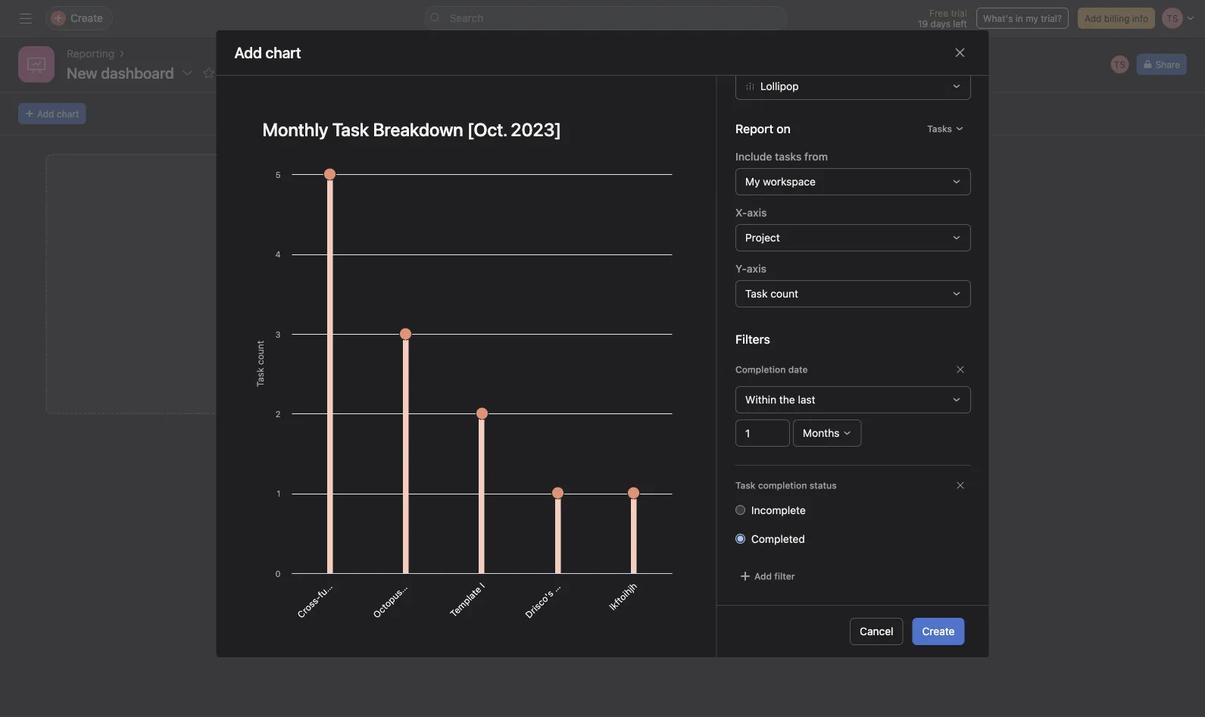 Task type: locate. For each thing, give the bounding box(es) containing it.
y-axis
[[736, 263, 767, 275]]

tasks
[[775, 150, 802, 163]]

info
[[1133, 13, 1149, 23]]

task count button
[[736, 280, 971, 308]]

left
[[954, 18, 968, 29]]

1 vertical spatial add chart
[[299, 294, 341, 305]]

filters
[[736, 332, 770, 347]]

2 axis from the top
[[747, 263, 767, 275]]

create button
[[913, 619, 965, 646]]

within the last
[[745, 394, 816, 406]]

0 vertical spatial add chart
[[37, 108, 79, 119]]

completion date
[[736, 365, 808, 375]]

axis up project
[[747, 207, 767, 219]]

within
[[745, 394, 777, 406]]

1 vertical spatial axis
[[747, 263, 767, 275]]

reporting
[[67, 47, 115, 60]]

add chart
[[37, 108, 79, 119], [299, 294, 341, 305]]

1 vertical spatial chart
[[318, 294, 341, 305]]

search
[[450, 12, 484, 24]]

include
[[736, 150, 772, 163]]

add
[[1085, 13, 1102, 23], [37, 108, 54, 119], [299, 294, 316, 305], [755, 572, 772, 582]]

within the last button
[[736, 387, 971, 414]]

last
[[798, 394, 816, 406]]

0 horizontal spatial chart
[[57, 108, 79, 119]]

in
[[1016, 13, 1024, 23]]

months button
[[793, 420, 862, 447]]

1 horizontal spatial add chart
[[299, 294, 341, 305]]

task up incomplete radio
[[736, 481, 756, 491]]

tasks
[[928, 124, 952, 134]]

free trial 19 days left
[[919, 8, 968, 29]]

template
[[448, 585, 484, 620]]

19
[[919, 18, 929, 29]]

drisco's
[[524, 588, 556, 621]]

Completed radio
[[736, 534, 745, 544]]

what's in my trial?
[[984, 13, 1063, 23]]

days
[[931, 18, 951, 29]]

the
[[779, 394, 795, 406]]

x-
[[736, 207, 747, 219]]

y-
[[736, 263, 747, 275]]

task inside dropdown button
[[745, 288, 768, 300]]

tasks button
[[921, 118, 971, 139]]

task count
[[745, 288, 799, 300]]

add chart
[[235, 44, 301, 61]]

free
[[930, 8, 949, 18]]

add chart button
[[18, 103, 86, 124], [45, 154, 594, 415]]

a button to remove the filter image
[[956, 481, 965, 490]]

octopus
[[371, 587, 405, 621]]

add to starred image
[[203, 67, 215, 79]]

task for task completion status
[[736, 481, 756, 491]]

report image
[[27, 55, 45, 74]]

task down y-axis
[[745, 288, 768, 300]]

1 axis from the top
[[747, 207, 767, 219]]

0 vertical spatial axis
[[747, 207, 767, 219]]

filter
[[775, 572, 795, 582]]

task
[[745, 288, 768, 300], [736, 481, 756, 491]]

0 vertical spatial task
[[745, 288, 768, 300]]

include tasks from
[[736, 150, 828, 163]]

chart
[[57, 108, 79, 119], [318, 294, 341, 305]]

workspace
[[763, 175, 816, 188]]

Monthly Task Breakdown [Oct. 2023] text field
[[253, 112, 680, 147]]

a button to remove the filter image
[[956, 365, 965, 374]]

0 vertical spatial chart
[[57, 108, 79, 119]]

report on
[[736, 122, 791, 136]]

axis up task count
[[747, 263, 767, 275]]

axis
[[747, 207, 767, 219], [747, 263, 767, 275]]

1 vertical spatial add chart button
[[45, 154, 594, 415]]

add inside add billing info button
[[1085, 13, 1102, 23]]

my workspace button
[[736, 168, 971, 196]]

reporting link
[[67, 45, 115, 62]]

1 vertical spatial task
[[736, 481, 756, 491]]

None number field
[[736, 420, 790, 447]]

what's
[[984, 13, 1014, 23]]

share
[[1156, 59, 1181, 70]]



Task type: vqa. For each thing, say whether or not it's contained in the screenshot.
the topmost to
no



Task type: describe. For each thing, give the bounding box(es) containing it.
my workspace
[[745, 175, 816, 188]]

search button
[[424, 6, 788, 30]]

add filter button
[[736, 566, 799, 587]]

search list box
[[424, 6, 788, 30]]

new dashboard
[[67, 64, 174, 81]]

project
[[745, 232, 780, 244]]

what's in my trial? button
[[977, 8, 1070, 29]]

from
[[805, 150, 828, 163]]

task completion status
[[736, 481, 837, 491]]

lkftoihjh
[[608, 581, 639, 613]]

billing
[[1105, 13, 1131, 23]]

cancel button
[[851, 619, 904, 646]]

my
[[745, 175, 760, 188]]

axis for y-
[[747, 263, 767, 275]]

template i
[[448, 581, 487, 620]]

0 horizontal spatial add chart
[[37, 108, 79, 119]]

completed
[[752, 533, 805, 546]]

trial?
[[1042, 13, 1063, 23]]

add billing info
[[1085, 13, 1149, 23]]

0 vertical spatial add chart button
[[18, 103, 86, 124]]

months
[[803, 427, 840, 440]]

status
[[810, 481, 837, 491]]

octopus specimen
[[371, 556, 436, 621]]

incomplete
[[752, 504, 806, 517]]

cancel
[[860, 626, 894, 638]]

x-axis
[[736, 207, 767, 219]]

i
[[478, 581, 487, 590]]

1 horizontal spatial chart
[[318, 294, 341, 305]]

completion
[[758, 481, 807, 491]]

ts
[[1115, 59, 1126, 70]]

ts button
[[1110, 54, 1131, 75]]

project button
[[736, 224, 971, 252]]

axis for x-
[[747, 207, 767, 219]]

lollipop
[[761, 80, 799, 92]]

lollipop button
[[736, 73, 971, 100]]

my
[[1026, 13, 1039, 23]]

drisco's drinks
[[524, 567, 577, 621]]

date
[[788, 365, 808, 375]]

share button
[[1137, 54, 1188, 75]]

add inside add filter dropdown button
[[755, 572, 772, 582]]

count
[[771, 288, 799, 300]]

Incomplete radio
[[736, 506, 745, 515]]

drinks
[[550, 567, 577, 594]]

create
[[923, 626, 955, 638]]

close image
[[955, 47, 967, 59]]

trial
[[952, 8, 968, 18]]

show options image
[[182, 67, 194, 79]]

add filter
[[755, 572, 795, 582]]

specimen
[[399, 556, 436, 593]]

add billing info button
[[1079, 8, 1156, 29]]

task for task count
[[745, 288, 768, 300]]

completion
[[736, 365, 786, 375]]



